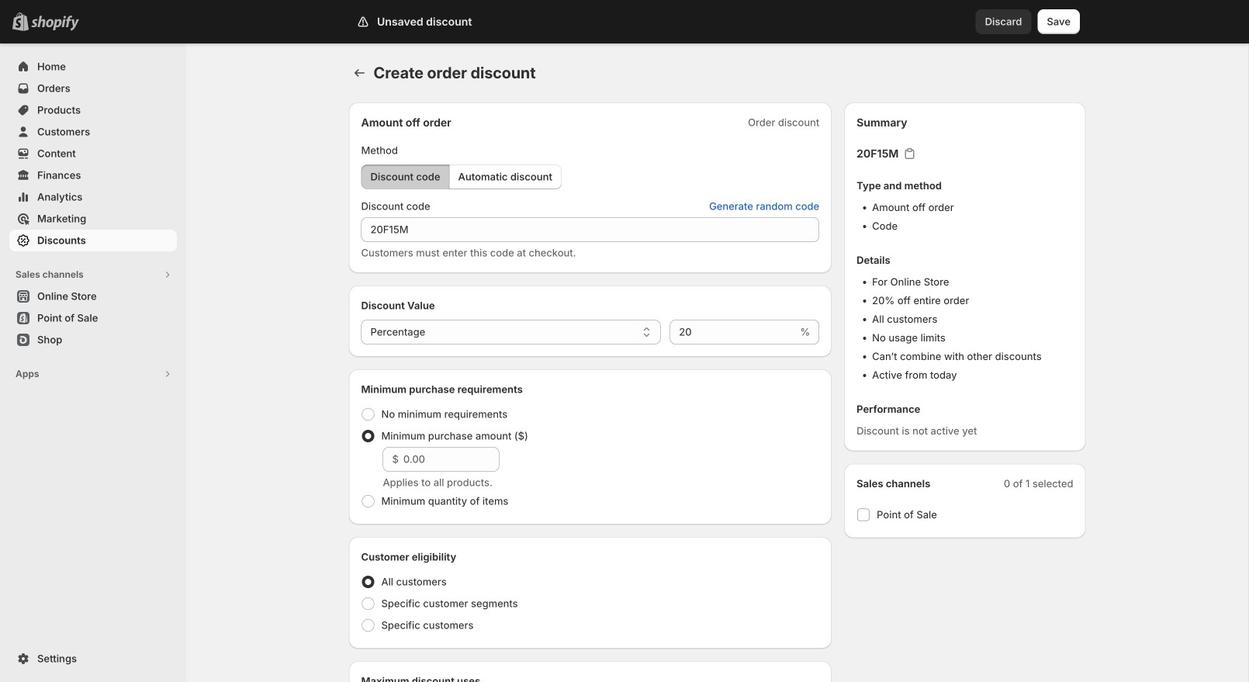 Task type: locate. For each thing, give the bounding box(es) containing it.
0.00 text field
[[403, 447, 499, 472]]

None text field
[[361, 217, 820, 242], [670, 320, 797, 345], [361, 217, 820, 242], [670, 320, 797, 345]]



Task type: describe. For each thing, give the bounding box(es) containing it.
shopify image
[[31, 15, 79, 31]]



Task type: vqa. For each thing, say whether or not it's contained in the screenshot.
Shopify "IMAGE"
yes



